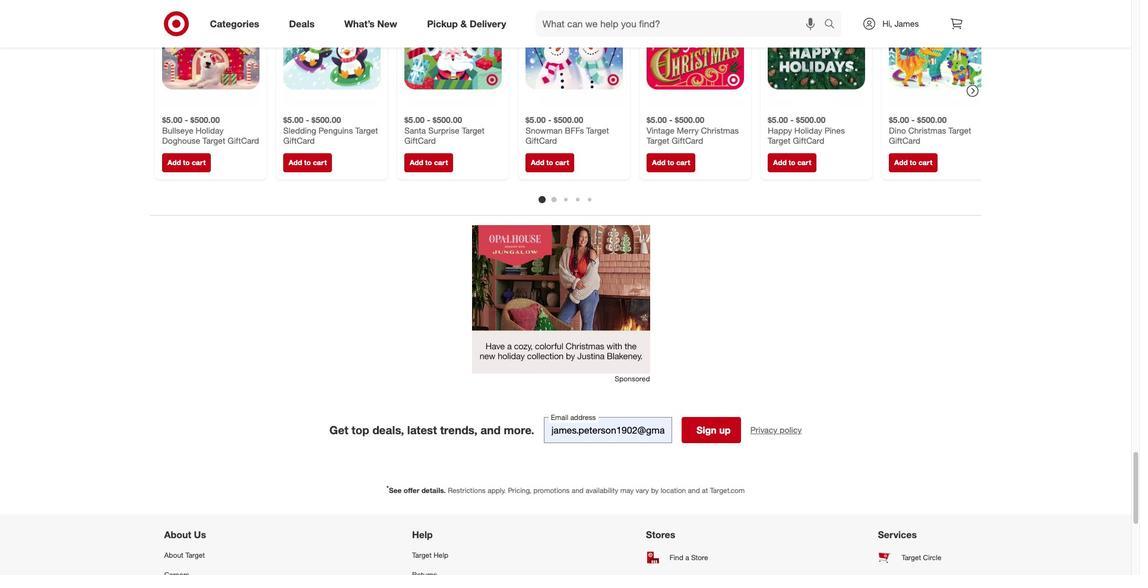 Task type: describe. For each thing, give the bounding box(es) containing it.
cart for santa
[[434, 158, 448, 167]]

cart for snowman
[[555, 158, 569, 167]]

target inside $5.00 - $500.00 vintage merry christmas target giftcard
[[647, 136, 669, 146]]

trends,
[[440, 423, 478, 437]]

to for snowman
[[546, 158, 553, 167]]

vintage
[[647, 125, 675, 135]]

add to cart button for dino
[[889, 153, 938, 172]]

add to cart button for santa
[[404, 153, 453, 172]]

categories link
[[200, 11, 274, 37]]

bffs
[[565, 125, 584, 135]]

$5.00 for santa
[[404, 115, 425, 125]]

vary
[[636, 486, 649, 495]]

1 horizontal spatial and
[[572, 486, 584, 495]]

0 horizontal spatial and
[[481, 423, 501, 437]]

$500.00 for snowman
[[554, 115, 583, 125]]

to for vintage
[[668, 158, 674, 167]]

pickup & delivery
[[427, 18, 507, 29]]

target inside $5.00 - $500.00 santa surprise target giftcard
[[462, 125, 484, 135]]

add for $5.00 - $500.00 vintage merry christmas target giftcard
[[652, 158, 666, 167]]

add for $5.00 - $500.00 santa surprise target giftcard
[[410, 158, 423, 167]]

see
[[389, 486, 402, 495]]

target inside $5.00 - $500.00 bullseye holiday doghouse target giftcard
[[202, 136, 225, 146]]

* see offer details. restrictions apply. pricing, promotions and availability may vary by location and at target.com
[[387, 484, 745, 495]]

sign up button
[[682, 417, 741, 443]]

1 horizontal spatial help
[[434, 551, 449, 560]]

christmas inside $5.00 - $500.00 dino christmas target giftcard
[[909, 125, 946, 135]]

to for bullseye
[[183, 158, 190, 167]]

pickup & delivery link
[[417, 11, 521, 37]]

santa
[[404, 125, 426, 135]]

target.com
[[710, 486, 745, 495]]

- for bullseye
[[184, 115, 188, 125]]

target inside $5.00 - $500.00 happy holiday pines target giftcard
[[768, 136, 791, 146]]

sign up
[[697, 424, 731, 436]]

target inside target circle link
[[902, 553, 922, 562]]

privacy policy
[[751, 425, 802, 435]]

$5.00 for vintage
[[647, 115, 667, 125]]

cart for dino
[[919, 158, 933, 167]]

add to cart button for bullseye
[[162, 153, 211, 172]]

santa surprise target giftcard image
[[404, 10, 502, 108]]

us
[[194, 529, 206, 541]]

- for vintage
[[669, 115, 673, 125]]

target inside target help link
[[412, 551, 432, 560]]

add to cart for snowman
[[531, 158, 569, 167]]

snowman
[[525, 125, 563, 135]]

add for $5.00 - $500.00 sledding penguins target giftcard
[[288, 158, 302, 167]]

a
[[686, 553, 690, 562]]

$5.00 for sledding
[[283, 115, 303, 125]]

search
[[819, 19, 848, 31]]

pickup
[[427, 18, 458, 29]]

add for $5.00 - $500.00 snowman bffs target giftcard
[[531, 158, 544, 167]]

delivery
[[470, 18, 507, 29]]

$5.00 - $500.00 vintage merry christmas target giftcard
[[647, 115, 739, 146]]

deals
[[289, 18, 315, 29]]

location
[[661, 486, 686, 495]]

target circle link
[[878, 545, 968, 569]]

target circle
[[902, 553, 942, 562]]

more.
[[504, 423, 535, 437]]

What can we help you find? suggestions appear below search field
[[536, 11, 828, 37]]

- for happy
[[790, 115, 794, 125]]

$500.00 for vintage
[[675, 115, 704, 125]]

target help
[[412, 551, 449, 560]]

cart for vintage
[[676, 158, 690, 167]]

latest
[[407, 423, 437, 437]]

sponsored
[[615, 374, 650, 383]]

cart for happy
[[798, 158, 811, 167]]

0 horizontal spatial help
[[412, 529, 433, 541]]

get top deals, latest trends, and more.
[[330, 423, 535, 437]]

new
[[377, 18, 398, 29]]

about target link
[[164, 545, 254, 565]]

add to cart button for happy
[[768, 153, 817, 172]]

add to cart button for snowman
[[525, 153, 574, 172]]

$5.00 - $500.00 sledding penguins target giftcard
[[283, 115, 378, 146]]

advertisement region
[[472, 225, 650, 374]]

$5.00 for bullseye
[[162, 115, 182, 125]]

circle
[[924, 553, 942, 562]]

to for happy
[[789, 158, 796, 167]]

vintage merry christmas target giftcard image
[[647, 10, 744, 108]]

2 horizontal spatial and
[[688, 486, 700, 495]]

add to cart for santa
[[410, 158, 448, 167]]

pines
[[825, 125, 845, 135]]

$5.00 - $500.00 snowman bffs target giftcard
[[525, 115, 609, 146]]

find
[[670, 553, 684, 562]]



Task type: vqa. For each thing, say whether or not it's contained in the screenshot.
Sponsored
yes



Task type: locate. For each thing, give the bounding box(es) containing it.
0 horizontal spatial christmas
[[701, 125, 739, 135]]

add to cart button down santa
[[404, 153, 453, 172]]

offer
[[404, 486, 420, 495]]

cart down $5.00 - $500.00 sledding penguins target giftcard
[[313, 158, 327, 167]]

- inside $5.00 - $500.00 sledding penguins target giftcard
[[306, 115, 309, 125]]

giftcard inside $5.00 - $500.00 happy holiday pines target giftcard
[[793, 136, 824, 146]]

cart down $5.00 - $500.00 happy holiday pines target giftcard
[[798, 158, 811, 167]]

add to cart down the dino
[[894, 158, 933, 167]]

cart down merry
[[676, 158, 690, 167]]

add to cart button down vintage
[[647, 153, 696, 172]]

$5.00 up the bullseye
[[162, 115, 182, 125]]

about down about us
[[164, 551, 183, 560]]

6 add to cart button from the left
[[768, 153, 817, 172]]

5 add from the left
[[652, 158, 666, 167]]

get
[[330, 423, 349, 437]]

$500.00 for dino
[[917, 115, 947, 125]]

7 add from the left
[[894, 158, 908, 167]]

6 - from the left
[[790, 115, 794, 125]]

about for about us
[[164, 529, 191, 541]]

4 cart from the left
[[555, 158, 569, 167]]

*
[[387, 484, 389, 491]]

to for sledding
[[304, 158, 311, 167]]

3 $5.00 from the left
[[404, 115, 425, 125]]

pricing,
[[508, 486, 532, 495]]

holiday inside $5.00 - $500.00 happy holiday pines target giftcard
[[795, 125, 822, 135]]

by
[[651, 486, 659, 495]]

$500.00 inside $5.00 - $500.00 bullseye holiday doghouse target giftcard
[[190, 115, 220, 125]]

christmas right merry
[[701, 125, 739, 135]]

privacy policy link
[[751, 424, 802, 436]]

target inside $5.00 - $500.00 dino christmas target giftcard
[[949, 125, 971, 135]]

target
[[355, 125, 378, 135], [462, 125, 484, 135], [586, 125, 609, 135], [949, 125, 971, 135], [202, 136, 225, 146], [647, 136, 669, 146], [768, 136, 791, 146], [185, 551, 205, 560], [412, 551, 432, 560], [902, 553, 922, 562]]

about up about target on the left bottom of page
[[164, 529, 191, 541]]

- inside $5.00 - $500.00 dino christmas target giftcard
[[912, 115, 915, 125]]

add to cart down sledding
[[288, 158, 327, 167]]

6 cart from the left
[[798, 158, 811, 167]]

3 add to cart button from the left
[[404, 153, 453, 172]]

happy
[[768, 125, 792, 135]]

and left 'availability'
[[572, 486, 584, 495]]

what's
[[344, 18, 375, 29]]

about us
[[164, 529, 206, 541]]

holiday inside $5.00 - $500.00 bullseye holiday doghouse target giftcard
[[195, 125, 223, 135]]

holiday left pines
[[795, 125, 822, 135]]

christmas right the dino
[[909, 125, 946, 135]]

to down santa
[[425, 158, 432, 167]]

$5.00 up snowman
[[525, 115, 546, 125]]

1 to from the left
[[183, 158, 190, 167]]

$5.00 - $500.00 dino christmas target giftcard
[[889, 115, 971, 146]]

4 - from the left
[[548, 115, 551, 125]]

add to cart down doghouse
[[167, 158, 205, 167]]

0 vertical spatial help
[[412, 529, 433, 541]]

categories
[[210, 18, 259, 29]]

$500.00 for sledding
[[311, 115, 341, 125]]

cart
[[192, 158, 205, 167], [313, 158, 327, 167], [434, 158, 448, 167], [555, 158, 569, 167], [676, 158, 690, 167], [798, 158, 811, 167], [919, 158, 933, 167]]

and left at
[[688, 486, 700, 495]]

5 $5.00 from the left
[[647, 115, 667, 125]]

store
[[692, 553, 708, 562]]

- inside $5.00 - $500.00 vintage merry christmas target giftcard
[[669, 115, 673, 125]]

may
[[621, 486, 634, 495]]

to for santa
[[425, 158, 432, 167]]

doghouse
[[162, 136, 200, 146]]

find a store link
[[646, 545, 720, 569]]

target help link
[[412, 545, 488, 565]]

2 add to cart button from the left
[[283, 153, 332, 172]]

-
[[184, 115, 188, 125], [306, 115, 309, 125], [427, 115, 430, 125], [548, 115, 551, 125], [669, 115, 673, 125], [790, 115, 794, 125], [912, 115, 915, 125]]

3 $500.00 from the left
[[433, 115, 462, 125]]

about
[[164, 529, 191, 541], [164, 551, 183, 560]]

giftcard inside $5.00 - $500.00 bullseye holiday doghouse target giftcard
[[227, 136, 259, 146]]

- inside $5.00 - $500.00 bullseye holiday doghouse target giftcard
[[184, 115, 188, 125]]

services
[[878, 529, 917, 541]]

help
[[412, 529, 433, 541], [434, 551, 449, 560]]

giftcard inside $5.00 - $500.00 vintage merry christmas target giftcard
[[672, 136, 703, 146]]

add to cart button down the dino
[[889, 153, 938, 172]]

$5.00 inside $5.00 - $500.00 snowman bffs target giftcard
[[525, 115, 546, 125]]

holiday for doghouse
[[195, 125, 223, 135]]

target inside $5.00 - $500.00 sledding penguins target giftcard
[[355, 125, 378, 135]]

holiday
[[195, 125, 223, 135], [795, 125, 822, 135]]

add
[[167, 158, 181, 167], [288, 158, 302, 167], [410, 158, 423, 167], [531, 158, 544, 167], [652, 158, 666, 167], [773, 158, 787, 167], [894, 158, 908, 167]]

4 to from the left
[[546, 158, 553, 167]]

7 to from the left
[[910, 158, 917, 167]]

7 $500.00 from the left
[[917, 115, 947, 125]]

$5.00 up sledding
[[283, 115, 303, 125]]

bullseye
[[162, 125, 193, 135]]

sledding
[[283, 125, 316, 135]]

5 to from the left
[[668, 158, 674, 167]]

add down santa
[[410, 158, 423, 167]]

- for snowman
[[548, 115, 551, 125]]

2 giftcard from the left
[[283, 136, 315, 146]]

up
[[720, 424, 731, 436]]

- inside $5.00 - $500.00 snowman bffs target giftcard
[[548, 115, 551, 125]]

4 add to cart from the left
[[531, 158, 569, 167]]

james
[[895, 18, 919, 29]]

6 $500.00 from the left
[[796, 115, 826, 125]]

apply.
[[488, 486, 506, 495]]

availability
[[586, 486, 619, 495]]

- inside $5.00 - $500.00 santa surprise target giftcard
[[427, 115, 430, 125]]

1 add from the left
[[167, 158, 181, 167]]

add down sledding
[[288, 158, 302, 167]]

add to cart down vintage
[[652, 158, 690, 167]]

cart down $5.00 - $500.00 dino christmas target giftcard
[[919, 158, 933, 167]]

cart down doghouse
[[192, 158, 205, 167]]

add to cart button down happy
[[768, 153, 817, 172]]

7 cart from the left
[[919, 158, 933, 167]]

2 $500.00 from the left
[[311, 115, 341, 125]]

None text field
[[544, 417, 672, 443]]

- for santa
[[427, 115, 430, 125]]

$5.00 inside $5.00 - $500.00 dino christmas target giftcard
[[889, 115, 909, 125]]

$5.00 inside $5.00 - $500.00 vintage merry christmas target giftcard
[[647, 115, 667, 125]]

add to cart for happy
[[773, 158, 811, 167]]

1 add to cart button from the left
[[162, 153, 211, 172]]

$500.00 for happy
[[796, 115, 826, 125]]

about target
[[164, 551, 205, 560]]

add down happy
[[773, 158, 787, 167]]

at
[[702, 486, 708, 495]]

about for about target
[[164, 551, 183, 560]]

$500.00
[[190, 115, 220, 125], [311, 115, 341, 125], [433, 115, 462, 125], [554, 115, 583, 125], [675, 115, 704, 125], [796, 115, 826, 125], [917, 115, 947, 125]]

add to cart down happy
[[773, 158, 811, 167]]

$500.00 inside $5.00 - $500.00 happy holiday pines target giftcard
[[796, 115, 826, 125]]

1 vertical spatial help
[[434, 551, 449, 560]]

giftcard inside $5.00 - $500.00 santa surprise target giftcard
[[404, 136, 436, 146]]

&
[[461, 18, 467, 29]]

$5.00 up happy
[[768, 115, 788, 125]]

to down vintage
[[668, 158, 674, 167]]

giftcard
[[227, 136, 259, 146], [283, 136, 315, 146], [404, 136, 436, 146], [525, 136, 557, 146], [672, 136, 703, 146], [793, 136, 824, 146], [889, 136, 921, 146]]

$5.00 - $500.00 happy holiday pines target giftcard
[[768, 115, 845, 146]]

1 horizontal spatial holiday
[[795, 125, 822, 135]]

7 giftcard from the left
[[889, 136, 921, 146]]

6 to from the left
[[789, 158, 796, 167]]

4 $500.00 from the left
[[554, 115, 583, 125]]

sign
[[697, 424, 717, 436]]

cart for bullseye
[[192, 158, 205, 167]]

cart for sledding
[[313, 158, 327, 167]]

- inside $5.00 - $500.00 happy holiday pines target giftcard
[[790, 115, 794, 125]]

1 - from the left
[[184, 115, 188, 125]]

$5.00 inside $5.00 - $500.00 santa surprise target giftcard
[[404, 115, 425, 125]]

christmas inside $5.00 - $500.00 vintage merry christmas target giftcard
[[701, 125, 739, 135]]

$5.00 up santa
[[404, 115, 425, 125]]

$500.00 inside $5.00 - $500.00 snowman bffs target giftcard
[[554, 115, 583, 125]]

2 $5.00 from the left
[[283, 115, 303, 125]]

$5.00 for happy
[[768, 115, 788, 125]]

1 christmas from the left
[[701, 125, 739, 135]]

to for dino
[[910, 158, 917, 167]]

add down vintage
[[652, 158, 666, 167]]

privacy
[[751, 425, 778, 435]]

sledding penguins target giftcard image
[[283, 10, 381, 108]]

add to cart button
[[162, 153, 211, 172], [283, 153, 332, 172], [404, 153, 453, 172], [525, 153, 574, 172], [647, 153, 696, 172], [768, 153, 817, 172], [889, 153, 938, 172]]

to down doghouse
[[183, 158, 190, 167]]

1 cart from the left
[[192, 158, 205, 167]]

surprise
[[428, 125, 459, 135]]

$5.00 inside $5.00 - $500.00 happy holiday pines target giftcard
[[768, 115, 788, 125]]

3 cart from the left
[[434, 158, 448, 167]]

$5.00 inside $5.00 - $500.00 sledding penguins target giftcard
[[283, 115, 303, 125]]

add to cart button for vintage
[[647, 153, 696, 172]]

deals link
[[279, 11, 330, 37]]

4 add from the left
[[531, 158, 544, 167]]

add to cart button down doghouse
[[162, 153, 211, 172]]

cart down surprise
[[434, 158, 448, 167]]

4 add to cart button from the left
[[525, 153, 574, 172]]

2 add to cart from the left
[[288, 158, 327, 167]]

holiday for pines
[[795, 125, 822, 135]]

2 christmas from the left
[[909, 125, 946, 135]]

5 - from the left
[[669, 115, 673, 125]]

giftcard inside $5.00 - $500.00 snowman bffs target giftcard
[[525, 136, 557, 146]]

merry
[[677, 125, 699, 135]]

hi,
[[883, 18, 893, 29]]

1 add to cart from the left
[[167, 158, 205, 167]]

details.
[[422, 486, 446, 495]]

6 giftcard from the left
[[793, 136, 824, 146]]

$5.00 - $500.00 santa surprise target giftcard
[[404, 115, 484, 146]]

deals,
[[373, 423, 404, 437]]

$5.00 - $500.00 bullseye holiday doghouse target giftcard
[[162, 115, 259, 146]]

dino
[[889, 125, 906, 135]]

1 about from the top
[[164, 529, 191, 541]]

penguins
[[318, 125, 353, 135]]

3 giftcard from the left
[[404, 136, 436, 146]]

6 add from the left
[[773, 158, 787, 167]]

bullseye holiday doghouse target giftcard image
[[162, 10, 259, 108]]

7 - from the left
[[912, 115, 915, 125]]

$5.00 for dino
[[889, 115, 909, 125]]

2 cart from the left
[[313, 158, 327, 167]]

and left more.
[[481, 423, 501, 437]]

policy
[[780, 425, 802, 435]]

- for dino
[[912, 115, 915, 125]]

add for $5.00 - $500.00 dino christmas target giftcard
[[894, 158, 908, 167]]

add for $5.00 - $500.00 happy holiday pines target giftcard
[[773, 158, 787, 167]]

what's new link
[[334, 11, 412, 37]]

3 add from the left
[[410, 158, 423, 167]]

2 - from the left
[[306, 115, 309, 125]]

search button
[[819, 11, 848, 39]]

giftcard inside $5.00 - $500.00 dino christmas target giftcard
[[889, 136, 921, 146]]

add to cart button down sledding
[[283, 153, 332, 172]]

and
[[481, 423, 501, 437], [572, 486, 584, 495], [688, 486, 700, 495]]

2 holiday from the left
[[795, 125, 822, 135]]

stores
[[646, 529, 676, 541]]

3 - from the left
[[427, 115, 430, 125]]

add to cart down snowman
[[531, 158, 569, 167]]

$5.00 inside $5.00 - $500.00 bullseye holiday doghouse target giftcard
[[162, 115, 182, 125]]

add to cart for dino
[[894, 158, 933, 167]]

$5.00 for snowman
[[525, 115, 546, 125]]

5 cart from the left
[[676, 158, 690, 167]]

$500.00 for bullseye
[[190, 115, 220, 125]]

add to cart down santa
[[410, 158, 448, 167]]

add to cart button for sledding
[[283, 153, 332, 172]]

$500.00 for santa
[[433, 115, 462, 125]]

$500.00 inside $5.00 - $500.00 dino christmas target giftcard
[[917, 115, 947, 125]]

add down the dino
[[894, 158, 908, 167]]

holiday up doghouse
[[195, 125, 223, 135]]

giftcard inside $5.00 - $500.00 sledding penguins target giftcard
[[283, 136, 315, 146]]

1 horizontal spatial christmas
[[909, 125, 946, 135]]

0 vertical spatial about
[[164, 529, 191, 541]]

1 vertical spatial about
[[164, 551, 183, 560]]

4 giftcard from the left
[[525, 136, 557, 146]]

1 giftcard from the left
[[227, 136, 259, 146]]

restrictions
[[448, 486, 486, 495]]

add to cart for vintage
[[652, 158, 690, 167]]

to down snowman
[[546, 158, 553, 167]]

1 $500.00 from the left
[[190, 115, 220, 125]]

happy holiday pines target giftcard image
[[768, 10, 865, 108]]

add to cart for bullseye
[[167, 158, 205, 167]]

0 horizontal spatial holiday
[[195, 125, 223, 135]]

promotions
[[534, 486, 570, 495]]

add down doghouse
[[167, 158, 181, 167]]

top
[[352, 423, 369, 437]]

dino christmas target giftcard image
[[889, 10, 987, 108]]

add to cart button down snowman
[[525, 153, 574, 172]]

1 holiday from the left
[[195, 125, 223, 135]]

to
[[183, 158, 190, 167], [304, 158, 311, 167], [425, 158, 432, 167], [546, 158, 553, 167], [668, 158, 674, 167], [789, 158, 796, 167], [910, 158, 917, 167]]

3 to from the left
[[425, 158, 432, 167]]

5 add to cart button from the left
[[647, 153, 696, 172]]

to down happy
[[789, 158, 796, 167]]

2 to from the left
[[304, 158, 311, 167]]

add to cart for sledding
[[288, 158, 327, 167]]

christmas
[[701, 125, 739, 135], [909, 125, 946, 135]]

- for sledding
[[306, 115, 309, 125]]

6 $5.00 from the left
[[768, 115, 788, 125]]

what's new
[[344, 18, 398, 29]]

5 $500.00 from the left
[[675, 115, 704, 125]]

find a store
[[670, 553, 708, 562]]

cart down $5.00 - $500.00 snowman bffs target giftcard
[[555, 158, 569, 167]]

target inside $5.00 - $500.00 snowman bffs target giftcard
[[586, 125, 609, 135]]

$500.00 inside $5.00 - $500.00 vintage merry christmas target giftcard
[[675, 115, 704, 125]]

$500.00 inside $5.00 - $500.00 sledding penguins target giftcard
[[311, 115, 341, 125]]

hi, james
[[883, 18, 919, 29]]

snowman bffs target giftcard image
[[525, 10, 623, 108]]

add for $5.00 - $500.00 bullseye holiday doghouse target giftcard
[[167, 158, 181, 167]]

6 add to cart from the left
[[773, 158, 811, 167]]

7 add to cart button from the left
[[889, 153, 938, 172]]

3 add to cart from the left
[[410, 158, 448, 167]]

$5.00 up the dino
[[889, 115, 909, 125]]

2 about from the top
[[164, 551, 183, 560]]

5 giftcard from the left
[[672, 136, 703, 146]]

to down $5.00 - $500.00 dino christmas target giftcard
[[910, 158, 917, 167]]

7 add to cart from the left
[[894, 158, 933, 167]]

1 $5.00 from the left
[[162, 115, 182, 125]]

add to cart
[[167, 158, 205, 167], [288, 158, 327, 167], [410, 158, 448, 167], [531, 158, 569, 167], [652, 158, 690, 167], [773, 158, 811, 167], [894, 158, 933, 167]]

$5.00
[[162, 115, 182, 125], [283, 115, 303, 125], [404, 115, 425, 125], [525, 115, 546, 125], [647, 115, 667, 125], [768, 115, 788, 125], [889, 115, 909, 125]]

4 $5.00 from the left
[[525, 115, 546, 125]]

2 add from the left
[[288, 158, 302, 167]]

7 $5.00 from the left
[[889, 115, 909, 125]]

add down snowman
[[531, 158, 544, 167]]

$5.00 up vintage
[[647, 115, 667, 125]]

5 add to cart from the left
[[652, 158, 690, 167]]

target inside the about target link
[[185, 551, 205, 560]]

to down sledding
[[304, 158, 311, 167]]

$500.00 inside $5.00 - $500.00 santa surprise target giftcard
[[433, 115, 462, 125]]



